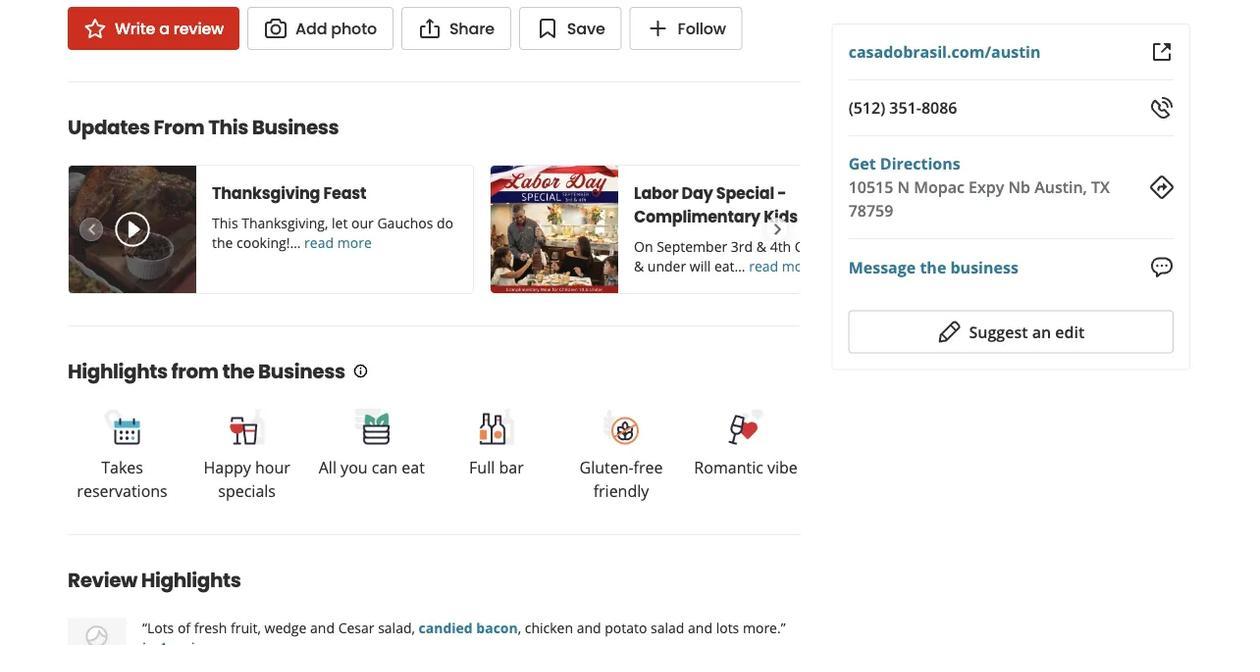 Task type: locate. For each thing, give the bounding box(es) containing it.
1 horizontal spatial more
[[782, 257, 816, 275]]

write a review link
[[68, 7, 240, 50]]

0 vertical spatial more
[[337, 233, 372, 252]]

the right from
[[222, 358, 254, 386]]

feast
[[323, 182, 366, 204]]

kids
[[764, 206, 798, 228]]

2 horizontal spatial and
[[688, 619, 712, 637]]

business for highlights from the business
[[258, 358, 345, 386]]

directions
[[880, 153, 960, 174]]

and
[[310, 619, 335, 637], [577, 619, 601, 637], [688, 619, 712, 637]]

0 vertical spatial business
[[252, 114, 339, 141]]

78759
[[849, 200, 893, 221]]

and left cesar
[[310, 619, 335, 637]]

0 horizontal spatial and
[[310, 619, 335, 637]]

1 vertical spatial read
[[749, 257, 778, 275]]

highlights
[[68, 358, 168, 386], [141, 567, 241, 595]]

read down let
[[304, 233, 334, 252]]

1 horizontal spatial and
[[577, 619, 601, 637]]

business for updates from this business
[[252, 114, 339, 141]]

24 message v2 image
[[1150, 256, 1174, 279]]

"
[[781, 619, 786, 637]]

read more down 4th
[[749, 257, 816, 275]]

24 phone v2 image
[[1150, 96, 1174, 120]]

1 horizontal spatial read more
[[749, 257, 816, 275]]

fresh
[[194, 619, 227, 637]]

business up thanksgiving feast
[[252, 114, 339, 141]]

all
[[319, 457, 337, 478]]

fruit,
[[231, 619, 261, 637]]

next image
[[766, 218, 788, 241]]

gluten_free_friendly image
[[602, 408, 641, 447]]

austin,
[[1034, 177, 1087, 198]]

0 horizontal spatial &
[[634, 257, 644, 275]]

10515
[[849, 177, 893, 198]]

this right from
[[208, 114, 248, 141]]

labor day special - complimentary kids meal image
[[491, 166, 618, 293]]

updates from this business
[[68, 114, 339, 141]]

romantic_vibe image
[[726, 408, 766, 447]]

share button
[[401, 7, 511, 50]]

save button
[[519, 7, 622, 50]]

1 vertical spatial the
[[920, 256, 946, 278]]

the inside message the business 'button'
[[920, 256, 946, 278]]

0 horizontal spatial more
[[337, 233, 372, 252]]

"
[[142, 619, 147, 637]]

1 vertical spatial this
[[212, 213, 238, 232]]

review
[[173, 17, 224, 39]]

full
[[469, 457, 495, 478]]

specials
[[218, 481, 276, 502]]

and left 'lots'
[[688, 619, 712, 637]]

lots
[[147, 619, 174, 637]]

labor
[[634, 182, 678, 204]]

the
[[212, 233, 233, 252], [920, 256, 946, 278], [222, 358, 254, 386]]

suggest an edit
[[969, 322, 1085, 343]]

an
[[1032, 322, 1051, 343]]

highlights inside review highlights 'element'
[[141, 567, 241, 595]]

1 horizontal spatial read
[[749, 257, 778, 275]]

the left cooking!…
[[212, 233, 233, 252]]

highlights up takes_reservations icon
[[68, 358, 168, 386]]

& left 4th
[[756, 237, 766, 256]]

read more for thanksgiving feast
[[304, 233, 372, 252]]

our
[[351, 213, 374, 232]]

bacon
[[476, 619, 518, 637]]

business
[[252, 114, 339, 141], [258, 358, 345, 386]]

eat
[[402, 457, 425, 478]]

the right message
[[920, 256, 946, 278]]

read
[[304, 233, 334, 252], [749, 257, 778, 275]]

happy
[[204, 457, 251, 478]]

read for day
[[749, 257, 778, 275]]

write a review
[[115, 17, 224, 39]]

(512)
[[849, 97, 885, 118]]

2 vertical spatial the
[[222, 358, 254, 386]]

1 vertical spatial business
[[258, 358, 345, 386]]

1 vertical spatial read more
[[749, 257, 816, 275]]

expy
[[969, 177, 1004, 198]]

&
[[756, 237, 766, 256], [634, 257, 644, 275]]

0 vertical spatial read more
[[304, 233, 372, 252]]

read down 4th
[[749, 257, 778, 275]]

can
[[372, 457, 398, 478]]

potato
[[605, 619, 647, 637]]

and left potato
[[577, 619, 601, 637]]

1 vertical spatial &
[[634, 257, 644, 275]]

takes
[[101, 457, 143, 478]]

do
[[437, 213, 453, 232]]

previous image
[[80, 218, 101, 241]]

info icon image
[[353, 363, 369, 379], [353, 363, 369, 379]]

0 horizontal spatial read
[[304, 233, 334, 252]]

suggest an edit button
[[849, 311, 1174, 354]]

wedge
[[265, 619, 307, 637]]

more
[[337, 233, 372, 252], [782, 257, 816, 275]]

0 horizontal spatial read more
[[304, 233, 372, 252]]

this up cooking!…
[[212, 213, 238, 232]]

review highlights element
[[36, 535, 816, 646]]

business up happy_hour_specials icon at the left bottom of the page
[[258, 358, 345, 386]]

mopac
[[914, 177, 965, 198]]

thanksgiving feast
[[212, 182, 366, 204]]

read more down let
[[304, 233, 372, 252]]

get directions 10515 n mopac expy nb austin, tx 78759
[[849, 153, 1110, 221]]

highlights up of
[[141, 567, 241, 595]]

& down on
[[634, 257, 644, 275]]

more for labor day special - complimentary kids meal
[[782, 257, 816, 275]]

message the business
[[849, 256, 1018, 278]]

more down our
[[337, 233, 372, 252]]

0 vertical spatial the
[[212, 233, 233, 252]]

add photo link
[[247, 7, 393, 50]]

takes reservations
[[77, 457, 168, 502]]

0 vertical spatial read
[[304, 233, 334, 252]]

friendly
[[593, 481, 649, 502]]

more down 4th
[[782, 257, 816, 275]]

chicken
[[525, 619, 573, 637]]

get
[[849, 153, 876, 174]]

thanksgiving feast image
[[69, 166, 196, 293]]

thanksgiving,
[[242, 213, 328, 232]]

24 camera v2 image
[[264, 17, 288, 40]]

salad,
[[378, 619, 415, 637]]

1 vertical spatial highlights
[[141, 567, 241, 595]]

a
[[159, 17, 170, 39]]

under
[[648, 257, 686, 275]]

24 star v2 image
[[83, 17, 107, 40]]

1 vertical spatial more
[[782, 257, 816, 275]]

read more
[[304, 233, 372, 252], [749, 257, 816, 275]]

1 horizontal spatial &
[[756, 237, 766, 256]]

follow
[[678, 17, 726, 39]]

updates from this business element
[[36, 81, 896, 294]]

share
[[449, 17, 494, 39]]

photo
[[331, 17, 377, 39]]

(512) 351-8086
[[849, 97, 957, 118]]

on september 3rd & 4th children 10 & under will eat…
[[634, 237, 868, 275]]



Task type: describe. For each thing, give the bounding box(es) containing it.
0 vertical spatial highlights
[[68, 358, 168, 386]]

read for feast
[[304, 233, 334, 252]]

happy hour specials
[[204, 457, 290, 502]]

2 and from the left
[[577, 619, 601, 637]]

let
[[332, 213, 348, 232]]

write
[[115, 17, 155, 39]]

suggest
[[969, 322, 1028, 343]]

hour
[[255, 457, 290, 478]]

n
[[897, 177, 910, 198]]

labor day special - complimentary kids meal
[[634, 182, 840, 228]]

bar
[[499, 457, 524, 478]]

review highlights
[[68, 567, 241, 595]]

,
[[518, 619, 521, 637]]

vibe
[[767, 457, 798, 478]]

the inside this thanksgiving, let our gauchos do the cooking!…
[[212, 233, 233, 252]]

all_you_can_eat image
[[352, 408, 391, 447]]

day
[[682, 182, 713, 204]]

this thanksgiving, let our gauchos do the cooking!…
[[212, 213, 453, 252]]

meal
[[801, 206, 840, 228]]

gluten-free friendly
[[579, 457, 663, 502]]

lots
[[716, 619, 739, 637]]

updates
[[68, 114, 150, 141]]

save
[[567, 17, 605, 39]]

24 external link v2 image
[[1150, 40, 1174, 64]]

from
[[171, 358, 218, 386]]

more.
[[743, 619, 781, 637]]

351-
[[889, 97, 921, 118]]

children
[[795, 237, 849, 256]]

complimentary
[[634, 206, 760, 228]]

edit
[[1055, 322, 1085, 343]]

24 save outline v2 image
[[536, 17, 559, 40]]

gluten-
[[579, 457, 634, 478]]

happy_hour_specials image
[[227, 408, 267, 447]]

of
[[178, 619, 190, 637]]

8086
[[921, 97, 957, 118]]

24 share v2 image
[[418, 17, 441, 40]]

candied
[[419, 619, 473, 637]]

24 directions v2 image
[[1150, 176, 1174, 199]]

add
[[295, 17, 327, 39]]

" lots of fresh fruit, wedge and cesar salad, candied bacon , chicken and potato salad and lots more. "
[[142, 619, 786, 637]]

casadobrasil.com/austin
[[849, 41, 1041, 62]]

full_bar image
[[477, 408, 516, 447]]

follow button
[[630, 7, 743, 50]]

24 add v2 image
[[646, 17, 670, 40]]

will
[[690, 257, 711, 275]]

0 vertical spatial &
[[756, 237, 766, 256]]

cooking!…
[[237, 233, 301, 252]]

3 and from the left
[[688, 619, 712, 637]]

message the business button
[[849, 255, 1018, 279]]

salad
[[651, 619, 684, 637]]

gauchos
[[377, 213, 433, 232]]

romantic
[[694, 457, 763, 478]]

get directions link
[[849, 153, 960, 174]]

-
[[777, 182, 786, 204]]

read more for labor day special - complimentary kids meal
[[749, 257, 816, 275]]

message
[[849, 256, 916, 278]]

business
[[950, 256, 1018, 278]]

casadobrasil.com/austin link
[[849, 41, 1041, 62]]

add photo
[[295, 17, 377, 39]]

special
[[716, 182, 774, 204]]

romantic vibe
[[694, 457, 798, 478]]

on
[[634, 237, 653, 256]]

highlights from the business
[[68, 358, 345, 386]]

3rd
[[731, 237, 753, 256]]

more for thanksgiving feast
[[337, 233, 372, 252]]

nb
[[1008, 177, 1030, 198]]

candied bacon button
[[419, 619, 518, 637]]

takes_reservations image
[[103, 408, 142, 447]]

24 pencil v2 image
[[938, 321, 961, 344]]

full bar
[[469, 457, 524, 478]]

from
[[154, 114, 204, 141]]

0 vertical spatial this
[[208, 114, 248, 141]]

free
[[634, 457, 663, 478]]

review
[[68, 567, 137, 595]]

tx
[[1091, 177, 1110, 198]]

september
[[657, 237, 727, 256]]

4th
[[770, 237, 791, 256]]

1 and from the left
[[310, 619, 335, 637]]

this inside this thanksgiving, let our gauchos do the cooking!…
[[212, 213, 238, 232]]

reservations
[[77, 481, 168, 502]]

eat…
[[714, 257, 745, 275]]

cesar
[[338, 619, 374, 637]]



Task type: vqa. For each thing, say whether or not it's contained in the screenshot.
Highlights
yes



